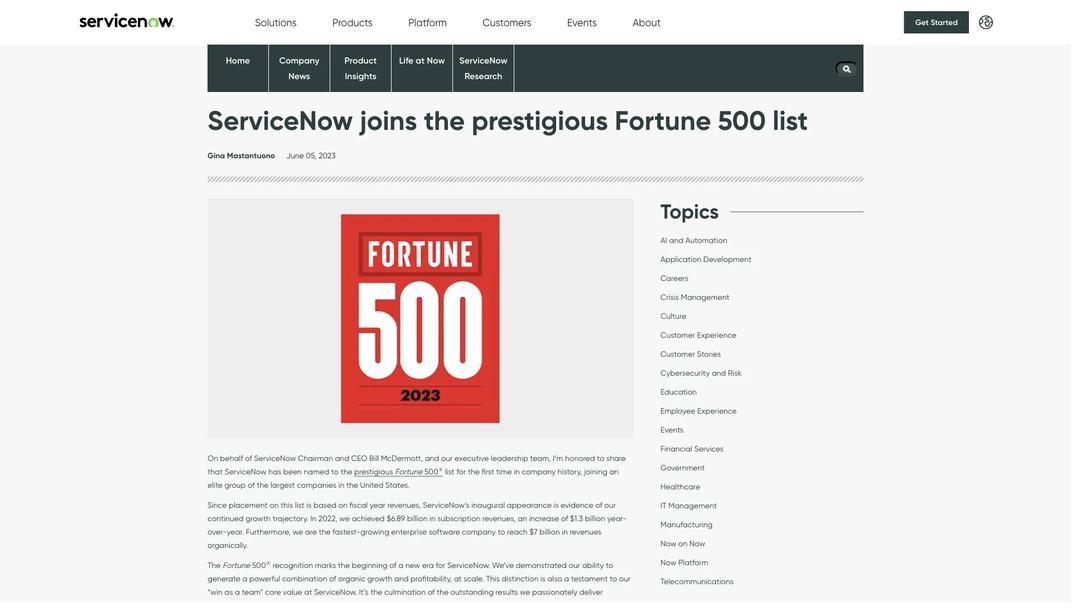 Task type: describe. For each thing, give the bounding box(es) containing it.
growth inside since placement on this list is based on fiscal year revenues, servicenow's inaugural appearance is evidence of our continued growth trajectory. in 2022, we achieved $6.89 billion in subscription revenues, an increase of $1.3 billion year- over-year. furthermore, we are the fastest-growing enterprise software company to reach $7 billion in revenues organically.
[[246, 514, 271, 524]]

cybersecurity and risk link
[[661, 368, 742, 381]]

profitability,
[[411, 574, 452, 584]]

trajectory.
[[273, 514, 308, 524]]

life at now link
[[399, 55, 445, 66]]

elite
[[208, 481, 223, 490]]

for inside list for the first time in company history, joining an elite group of the largest companies in the united states.
[[456, 467, 466, 477]]

product insights
[[345, 55, 377, 81]]

chairman
[[298, 454, 333, 463]]

era
[[422, 561, 434, 571]]

mastantuono
[[227, 151, 275, 161]]

management for it management
[[669, 501, 717, 510]]

company inside since placement on this list is based on fiscal year revenues, servicenow's inaugural appearance is evidence of our continued growth trajectory. in 2022, we achieved $6.89 billion in subscription revenues, an increase of $1.3 billion year- over-year. furthermore, we are the fastest-growing enterprise software company to reach $7 billion in revenues organically.
[[462, 528, 496, 537]]

bill
[[369, 454, 379, 463]]

product
[[345, 55, 377, 66]]

careers link
[[661, 273, 688, 286]]

over-
[[208, 528, 227, 537]]

marks
[[315, 561, 336, 571]]

® for prestigious
[[438, 466, 443, 473]]

application development link
[[661, 254, 752, 267]]

prestigious inside prestigious fortune 500 ®
[[354, 467, 393, 477]]

0 horizontal spatial on
[[270, 501, 279, 510]]

management for crisis management
[[681, 292, 730, 302]]

and right 'ai'
[[669, 235, 683, 245]]

1 vertical spatial revenues,
[[482, 514, 516, 524]]

life
[[399, 55, 413, 66]]

fastest-
[[333, 528, 361, 537]]

stories
[[697, 349, 721, 359]]

fortune for prestigious
[[395, 467, 422, 477]]

placement
[[229, 501, 268, 510]]

the inside on behalf of servicenow chairman and ceo bill mcdermott, and our executive leadership team, i'm honored to share that servicenow has been named to the
[[341, 467, 352, 477]]

based
[[314, 501, 336, 510]]

list inside since placement on this list is based on fiscal year revenues, servicenow's inaugural appearance is evidence of our continued growth trajectory. in 2022, we achieved $6.89 billion in subscription revenues, an increase of $1.3 billion year- over-year. furthermore, we are the fastest-growing enterprise software company to reach $7 billion in revenues organically.
[[295, 501, 305, 510]]

growth inside recognition marks the beginning of a new era for servicenow. we've demonstrated our ability to generate a powerful combination of organic growth and profitability, at scale. this distinction is also a testament to our "win as a team" core value at servicenow. it's the culmination of the outstanding results we passionately deliver together, in service to our customers, investors, and stakeholders.
[[367, 574, 392, 584]]

prestigious fortune 500 ®
[[354, 466, 443, 477]]

platform button
[[408, 16, 447, 28]]

servicenow research
[[459, 55, 508, 81]]

financial services
[[661, 444, 724, 454]]

telecommunications link
[[661, 577, 734, 589]]

stakeholders.
[[391, 601, 437, 603]]

service
[[250, 601, 275, 603]]

and left 'risk'
[[712, 368, 726, 378]]

june 05, 2023
[[286, 151, 336, 161]]

our right testament
[[619, 574, 631, 584]]

increase
[[529, 514, 559, 524]]

gina mastantuono
[[208, 151, 275, 161]]

customer experience
[[661, 330, 737, 340]]

continued
[[208, 514, 244, 524]]

get
[[915, 17, 929, 27]]

distinction
[[502, 574, 538, 584]]

company
[[279, 55, 319, 66]]

it management link
[[661, 501, 717, 513]]

1 horizontal spatial on
[[338, 501, 347, 510]]

servicenow joins the prestigious fortune 500 list
[[208, 103, 808, 137]]

to right named
[[331, 467, 339, 477]]

1 vertical spatial we
[[293, 528, 303, 537]]

careers
[[661, 273, 688, 283]]

servicenow up group
[[225, 467, 267, 477]]

1 vertical spatial servicenow.
[[314, 588, 357, 597]]

products
[[332, 16, 373, 28]]

0 horizontal spatial is
[[306, 501, 312, 510]]

time
[[496, 467, 512, 477]]

demonstrated
[[516, 561, 567, 571]]

culture
[[661, 311, 686, 321]]

automation
[[685, 235, 727, 245]]

together,
[[208, 601, 240, 603]]

first
[[482, 467, 494, 477]]

to down core
[[277, 601, 284, 603]]

2 horizontal spatial billion
[[585, 514, 605, 524]]

2 horizontal spatial 500
[[718, 103, 766, 137]]

0 vertical spatial fortune
[[615, 103, 711, 137]]

1 horizontal spatial prestigious
[[472, 103, 608, 137]]

our left ability
[[569, 561, 580, 571]]

year
[[370, 501, 385, 510]]

gina
[[208, 151, 225, 161]]

since
[[208, 501, 227, 510]]

risk
[[728, 368, 742, 378]]

company inside list for the first time in company history, joining an elite group of the largest companies in the united states.
[[522, 467, 556, 477]]

core
[[265, 588, 281, 597]]

manufacturing link
[[661, 520, 713, 532]]

honored
[[565, 454, 595, 463]]

about
[[633, 16, 661, 28]]

servicenow's
[[423, 501, 470, 510]]

started
[[931, 17, 958, 27]]

furthermore,
[[246, 528, 291, 537]]

a left 'new'
[[398, 561, 403, 571]]

a down the "the fortune 500 ®" on the bottom
[[242, 574, 247, 584]]

employee experience
[[661, 406, 737, 416]]

$6.89
[[387, 514, 405, 524]]

now on now
[[661, 539, 705, 548]]

2 horizontal spatial on
[[678, 539, 687, 548]]

achieved
[[352, 514, 385, 524]]

of left 'new'
[[389, 561, 397, 571]]

financial services link
[[661, 444, 724, 456]]

platform inside now platform "link"
[[678, 558, 708, 567]]

insights
[[345, 70, 376, 81]]

get started
[[915, 17, 958, 27]]

and up list for the first time in company history, joining an elite group of the largest companies in the united states.
[[425, 454, 439, 463]]

to inside since placement on this list is based on fiscal year revenues, servicenow's inaugural appearance is evidence of our continued growth trajectory. in 2022, we achieved $6.89 billion in subscription revenues, an increase of $1.3 billion year- over-year. furthermore, we are the fastest-growing enterprise software company to reach $7 billion in revenues organically.
[[498, 528, 505, 537]]

get started link
[[904, 11, 969, 33]]

an inside since placement on this list is based on fiscal year revenues, servicenow's inaugural appearance is evidence of our continued growth trajectory. in 2022, we achieved $6.89 billion in subscription revenues, an increase of $1.3 billion year- over-year. furthermore, we are the fastest-growing enterprise software company to reach $7 billion in revenues organically.
[[518, 514, 527, 524]]

and left ceo
[[335, 454, 349, 463]]

in inside recognition marks the beginning of a new era for servicenow. we've demonstrated our ability to generate a powerful combination of organic growth and profitability, at scale. this distinction is also a testament to our "win as a team" core value at servicenow. it's the culmination of the outstanding results we passionately deliver together, in service to our customers, investors, and stakeholders.
[[242, 601, 248, 603]]

reach
[[507, 528, 528, 537]]

and up culmination
[[394, 574, 409, 584]]

government
[[661, 463, 705, 473]]

group
[[225, 481, 246, 490]]

it management
[[661, 501, 717, 510]]

customer for customer stories
[[661, 349, 695, 359]]

500 for the
[[252, 561, 266, 571]]

life at now
[[399, 55, 445, 66]]

in right time
[[514, 467, 520, 477]]

1 horizontal spatial billion
[[539, 528, 560, 537]]

crisis management link
[[661, 292, 730, 305]]

a right as
[[235, 588, 240, 597]]

2023
[[319, 151, 336, 161]]

testament
[[571, 574, 608, 584]]

healthcare
[[661, 482, 700, 492]]

events link
[[661, 425, 684, 437]]



Task type: vqa. For each thing, say whether or not it's contained in the screenshot.
your inside the Use The Platform Team Estimator To Find Out How Many People You Need To Build Your Team And Get A Shareable Estimate Report.
no



Task type: locate. For each thing, give the bounding box(es) containing it.
2022,
[[318, 514, 337, 524]]

0 vertical spatial list
[[773, 103, 808, 137]]

financial
[[661, 444, 692, 454]]

0 vertical spatial ®
[[438, 466, 443, 473]]

we up "fastest-"
[[339, 514, 350, 524]]

$1.3
[[570, 514, 583, 524]]

events for events link
[[661, 425, 684, 435]]

cybersecurity
[[661, 368, 710, 378]]

2 vertical spatial we
[[520, 588, 530, 597]]

at left scale.
[[454, 574, 462, 584]]

servicenow up research
[[459, 55, 508, 66]]

2 vertical spatial at
[[304, 588, 312, 597]]

behalf
[[220, 454, 243, 463]]

now up the "now platform"
[[661, 539, 676, 548]]

joins
[[360, 103, 417, 137]]

0 horizontal spatial platform
[[408, 16, 447, 28]]

growth down placement
[[246, 514, 271, 524]]

experience up stories
[[697, 330, 737, 340]]

customer stories link
[[661, 349, 721, 362]]

2 horizontal spatial we
[[520, 588, 530, 597]]

about button
[[633, 16, 661, 28]]

1 horizontal spatial events
[[661, 425, 684, 435]]

1 vertical spatial management
[[669, 501, 717, 510]]

as
[[224, 588, 233, 597]]

500 for prestigious
[[424, 467, 438, 477]]

ai
[[661, 235, 667, 245]]

platform up the "life at now"
[[408, 16, 447, 28]]

1 vertical spatial events
[[661, 425, 684, 435]]

generate
[[208, 574, 240, 584]]

500 inside the "the fortune 500 ®"
[[252, 561, 266, 571]]

1 experience from the top
[[697, 330, 737, 340]]

1 vertical spatial prestigious
[[354, 467, 393, 477]]

this
[[281, 501, 293, 510]]

2 vertical spatial list
[[295, 501, 305, 510]]

solutions
[[255, 16, 297, 28]]

1 vertical spatial 500
[[424, 467, 438, 477]]

0 vertical spatial company
[[522, 467, 556, 477]]

1 customer from the top
[[661, 330, 695, 340]]

in right companies
[[338, 481, 344, 490]]

largest
[[271, 481, 295, 490]]

company
[[522, 467, 556, 477], [462, 528, 496, 537]]

value
[[283, 588, 302, 597]]

management down careers link
[[681, 292, 730, 302]]

since placement on this list is based on fiscal year revenues, servicenow's inaugural appearance is evidence of our continued growth trajectory. in 2022, we achieved $6.89 billion in subscription revenues, an increase of $1.3 billion year- over-year. furthermore, we are the fastest-growing enterprise software company to reach $7 billion in revenues organically.
[[208, 501, 627, 550]]

investors,
[[340, 601, 372, 603]]

0 horizontal spatial 500
[[252, 561, 266, 571]]

0 horizontal spatial for
[[436, 561, 445, 571]]

our down value
[[286, 601, 298, 603]]

an down share on the right of page
[[609, 467, 619, 477]]

® for the
[[266, 560, 271, 567]]

now right life
[[427, 55, 445, 66]]

employee experience link
[[661, 406, 737, 418]]

® up servicenow's
[[438, 466, 443, 473]]

customer up cybersecurity
[[661, 349, 695, 359]]

history,
[[558, 467, 582, 477]]

2 vertical spatial 500
[[252, 561, 266, 571]]

services
[[694, 444, 724, 454]]

management up manufacturing
[[669, 501, 717, 510]]

outstanding
[[451, 588, 494, 597]]

combination
[[282, 574, 327, 584]]

beginning
[[352, 561, 388, 571]]

1 horizontal spatial ®
[[438, 466, 443, 473]]

0 vertical spatial servicenow.
[[447, 561, 490, 571]]

0 vertical spatial prestigious
[[472, 103, 608, 137]]

1 vertical spatial list
[[445, 467, 455, 477]]

powerful
[[249, 574, 280, 584]]

1 horizontal spatial for
[[456, 467, 466, 477]]

customers
[[483, 16, 531, 28]]

now on now link
[[661, 539, 705, 551]]

0 vertical spatial for
[[456, 467, 466, 477]]

0 horizontal spatial fortune
[[223, 561, 250, 571]]

0 vertical spatial an
[[609, 467, 619, 477]]

1 vertical spatial customer
[[661, 349, 695, 359]]

of inside on behalf of servicenow chairman and ceo bill mcdermott, and our executive leadership team, i'm honored to share that servicenow has been named to the
[[245, 454, 252, 463]]

education link
[[661, 387, 697, 399]]

0 horizontal spatial servicenow.
[[314, 588, 357, 597]]

fiscal
[[349, 501, 368, 510]]

1 horizontal spatial 500
[[424, 467, 438, 477]]

to
[[597, 454, 604, 463], [331, 467, 339, 477], [498, 528, 505, 537], [606, 561, 613, 571], [610, 574, 617, 584], [277, 601, 284, 603]]

2 experience from the top
[[697, 406, 737, 416]]

billion up revenues
[[585, 514, 605, 524]]

company down team, at the bottom
[[522, 467, 556, 477]]

now inside "link"
[[661, 558, 676, 567]]

is
[[306, 501, 312, 510], [554, 501, 559, 510], [540, 574, 546, 584]]

products button
[[332, 16, 373, 28]]

is up in
[[306, 501, 312, 510]]

results
[[496, 588, 518, 597]]

recognition
[[273, 561, 313, 571]]

of right "evidence" on the right of the page
[[595, 501, 602, 510]]

0 horizontal spatial revenues,
[[387, 501, 421, 510]]

servicenow. up customers,
[[314, 588, 357, 597]]

2 vertical spatial fortune
[[223, 561, 250, 571]]

2 customer from the top
[[661, 349, 695, 359]]

events button
[[567, 16, 597, 28]]

1 horizontal spatial we
[[339, 514, 350, 524]]

servicenow. up scale.
[[447, 561, 490, 571]]

ai and automation link
[[661, 235, 727, 248]]

experience inside employee experience "link"
[[697, 406, 737, 416]]

also
[[548, 574, 562, 584]]

and down culmination
[[374, 601, 389, 603]]

a
[[398, 561, 403, 571], [242, 574, 247, 584], [564, 574, 569, 584], [235, 588, 240, 597]]

None search field
[[830, 59, 864, 78]]

is inside recognition marks the beginning of a new era for servicenow. we've demonstrated our ability to generate a powerful combination of organic growth and profitability, at scale. this distinction is also a testament to our "win as a team" core value at servicenow. it's the culmination of the outstanding results we passionately deliver together, in service to our customers, investors, and stakeholders.
[[540, 574, 546, 584]]

0 horizontal spatial events
[[567, 16, 597, 28]]

on left fiscal
[[338, 501, 347, 510]]

of left $1.3
[[561, 514, 568, 524]]

to right testament
[[610, 574, 617, 584]]

fortune inside the "the fortune 500 ®"
[[223, 561, 250, 571]]

0 horizontal spatial we
[[293, 528, 303, 537]]

our
[[441, 454, 453, 463], [604, 501, 616, 510], [569, 561, 580, 571], [619, 574, 631, 584], [286, 601, 298, 603]]

at right life
[[416, 55, 425, 66]]

0 vertical spatial customer
[[661, 330, 695, 340]]

are
[[305, 528, 317, 537]]

been
[[283, 467, 302, 477]]

our left executive
[[441, 454, 453, 463]]

on down manufacturing link
[[678, 539, 687, 548]]

1 vertical spatial for
[[436, 561, 445, 571]]

at down 'combination'
[[304, 588, 312, 597]]

billion up enterprise
[[407, 514, 428, 524]]

our inside since placement on this list is based on fiscal year revenues, servicenow's inaugural appearance is evidence of our continued growth trajectory. in 2022, we achieved $6.89 billion in subscription revenues, an increase of $1.3 billion year- over-year. furthermore, we are the fastest-growing enterprise software company to reach $7 billion in revenues organically.
[[604, 501, 616, 510]]

for down executive
[[456, 467, 466, 477]]

experience for employee experience
[[697, 406, 737, 416]]

list inside list for the first time in company history, joining an elite group of the largest companies in the united states.
[[445, 467, 455, 477]]

healthcare link
[[661, 482, 700, 494]]

1 horizontal spatial revenues,
[[482, 514, 516, 524]]

customer down culture link
[[661, 330, 695, 340]]

2 horizontal spatial fortune
[[615, 103, 711, 137]]

growth down beginning in the bottom of the page
[[367, 574, 392, 584]]

0 horizontal spatial prestigious
[[354, 467, 393, 477]]

management
[[681, 292, 730, 302], [669, 501, 717, 510]]

fortune 500 2023 image
[[208, 199, 634, 439]]

in up software
[[429, 514, 435, 524]]

2 horizontal spatial at
[[454, 574, 462, 584]]

government link
[[661, 463, 705, 475]]

and
[[669, 235, 683, 245], [712, 368, 726, 378], [335, 454, 349, 463], [425, 454, 439, 463], [394, 574, 409, 584], [374, 601, 389, 603]]

scale.
[[464, 574, 484, 584]]

is up increase on the bottom
[[554, 501, 559, 510]]

evidence
[[561, 501, 593, 510]]

customers button
[[483, 16, 531, 28]]

we down distinction
[[520, 588, 530, 597]]

to right ability
[[606, 561, 613, 571]]

1 horizontal spatial at
[[416, 55, 425, 66]]

1 horizontal spatial platform
[[678, 558, 708, 567]]

0 vertical spatial experience
[[697, 330, 737, 340]]

servicenow.
[[447, 561, 490, 571], [314, 588, 357, 597]]

0 horizontal spatial growth
[[246, 514, 271, 524]]

development
[[703, 254, 752, 264]]

servicenow up has
[[254, 454, 296, 463]]

1 horizontal spatial list
[[445, 467, 455, 477]]

states.
[[385, 481, 410, 490]]

servicenow research link
[[459, 55, 508, 81]]

experience inside customer experience link
[[697, 330, 737, 340]]

platform up 'telecommunications'
[[678, 558, 708, 567]]

appearance
[[507, 501, 552, 510]]

0 horizontal spatial list
[[295, 501, 305, 510]]

1 vertical spatial growth
[[367, 574, 392, 584]]

now
[[427, 55, 445, 66], [661, 539, 676, 548], [689, 539, 705, 548], [661, 558, 676, 567]]

culmination
[[384, 588, 426, 597]]

management inside "link"
[[669, 501, 717, 510]]

in left revenues
[[562, 528, 568, 537]]

experience
[[697, 330, 737, 340], [697, 406, 737, 416]]

product insights link
[[345, 55, 377, 81]]

0 horizontal spatial an
[[518, 514, 527, 524]]

team,
[[530, 454, 551, 463]]

fortune inside prestigious fortune 500 ®
[[395, 467, 422, 477]]

1 vertical spatial an
[[518, 514, 527, 524]]

telecommunications
[[661, 577, 734, 586]]

revenues, up $6.89
[[387, 501, 421, 510]]

on behalf of servicenow chairman and ceo bill mcdermott, and our executive leadership team, i'm honored to share that servicenow has been named to the
[[208, 454, 626, 477]]

of down profitability,
[[428, 588, 435, 597]]

servicenow up june on the left of page
[[208, 103, 353, 137]]

0 vertical spatial at
[[416, 55, 425, 66]]

an inside list for the first time in company history, joining an elite group of the largest companies in the united states.
[[609, 467, 619, 477]]

we left are
[[293, 528, 303, 537]]

a right also
[[564, 574, 569, 584]]

0 horizontal spatial at
[[304, 588, 312, 597]]

® inside the "the fortune 500 ®"
[[266, 560, 271, 567]]

share
[[606, 454, 626, 463]]

1 horizontal spatial fortune
[[395, 467, 422, 477]]

0 vertical spatial management
[[681, 292, 730, 302]]

now down manufacturing link
[[689, 539, 705, 548]]

is left also
[[540, 574, 546, 584]]

® up powerful
[[266, 560, 271, 567]]

company down subscription
[[462, 528, 496, 537]]

growth
[[246, 514, 271, 524], [367, 574, 392, 584]]

0 vertical spatial revenues,
[[387, 501, 421, 510]]

fortune for the
[[223, 561, 250, 571]]

company news link
[[279, 55, 319, 81]]

of right group
[[248, 481, 255, 490]]

0 horizontal spatial company
[[462, 528, 496, 537]]

0 vertical spatial events
[[567, 16, 597, 28]]

"win
[[208, 588, 222, 597]]

® inside prestigious fortune 500 ®
[[438, 466, 443, 473]]

1 horizontal spatial servicenow.
[[447, 561, 490, 571]]

2 horizontal spatial is
[[554, 501, 559, 510]]

news
[[288, 70, 310, 81]]

in down the team"
[[242, 601, 248, 603]]

we inside recognition marks the beginning of a new era for servicenow. we've demonstrated our ability to generate a powerful combination of organic growth and profitability, at scale. this distinction is also a testament to our "win as a team" core value at servicenow. it's the culmination of the outstanding results we passionately deliver together, in service to our customers, investors, and stakeholders.
[[520, 588, 530, 597]]

1 vertical spatial company
[[462, 528, 496, 537]]

0 vertical spatial growth
[[246, 514, 271, 524]]

to up joining
[[597, 454, 604, 463]]

$7
[[529, 528, 538, 537]]

software
[[429, 528, 460, 537]]

our inside on behalf of servicenow chairman and ceo bill mcdermott, and our executive leadership team, i'm honored to share that servicenow has been named to the
[[441, 454, 453, 463]]

1 vertical spatial fortune
[[395, 467, 422, 477]]

for right era
[[436, 561, 445, 571]]

1 horizontal spatial company
[[522, 467, 556, 477]]

0 vertical spatial platform
[[408, 16, 447, 28]]

1 vertical spatial platform
[[678, 558, 708, 567]]

1 horizontal spatial an
[[609, 467, 619, 477]]

recognition marks the beginning of a new era for servicenow. we've demonstrated our ability to generate a powerful combination of organic growth and profitability, at scale. this distinction is also a testament to our "win as a team" core value at servicenow. it's the culmination of the outstanding results we passionately deliver together, in service to our customers, investors, and stakeholders.
[[208, 561, 631, 603]]

customer experience link
[[661, 330, 737, 343]]

revenues
[[570, 528, 601, 537]]

an up "reach"
[[518, 514, 527, 524]]

now down now on now link
[[661, 558, 676, 567]]

0 vertical spatial we
[[339, 514, 350, 524]]

experience for customer experience
[[697, 330, 737, 340]]

1 vertical spatial at
[[454, 574, 462, 584]]

1 horizontal spatial growth
[[367, 574, 392, 584]]

of inside list for the first time in company history, joining an elite group of the largest companies in the united states.
[[248, 481, 255, 490]]

customer for customer experience
[[661, 330, 695, 340]]

company news
[[279, 55, 319, 81]]

the inside since placement on this list is based on fiscal year revenues, servicenow's inaugural appearance is evidence of our continued growth trajectory. in 2022, we achieved $6.89 billion in subscription revenues, an increase of $1.3 billion year- over-year. furthermore, we are the fastest-growing enterprise software company to reach $7 billion in revenues organically.
[[319, 528, 331, 537]]

for inside recognition marks the beginning of a new era for servicenow. we've demonstrated our ability to generate a powerful combination of organic growth and profitability, at scale. this distinction is also a testament to our "win as a team" core value at servicenow. it's the culmination of the outstanding results we passionately deliver together, in service to our customers, investors, and stakeholders.
[[436, 561, 445, 571]]

0 horizontal spatial ®
[[266, 560, 271, 567]]

now platform
[[661, 558, 708, 567]]

1 vertical spatial experience
[[697, 406, 737, 416]]

revenues, down inaugural
[[482, 514, 516, 524]]

billion down increase on the bottom
[[539, 528, 560, 537]]

500 inside prestigious fortune 500 ®
[[424, 467, 438, 477]]

experience up services
[[697, 406, 737, 416]]

ai and automation
[[661, 235, 727, 245]]

1 vertical spatial ®
[[266, 560, 271, 567]]

our up 'year-'
[[604, 501, 616, 510]]

of down marks
[[329, 574, 336, 584]]

home
[[226, 55, 250, 66]]

0 vertical spatial 500
[[718, 103, 766, 137]]

i'm
[[553, 454, 563, 463]]

on left the "this"
[[270, 501, 279, 510]]

2 horizontal spatial list
[[773, 103, 808, 137]]

to left "reach"
[[498, 528, 505, 537]]

events for events dropdown button
[[567, 16, 597, 28]]

subscription
[[437, 514, 480, 524]]

of right behalf
[[245, 454, 252, 463]]

Search text field
[[836, 61, 858, 75]]

0 horizontal spatial billion
[[407, 514, 428, 524]]

1 horizontal spatial is
[[540, 574, 546, 584]]



